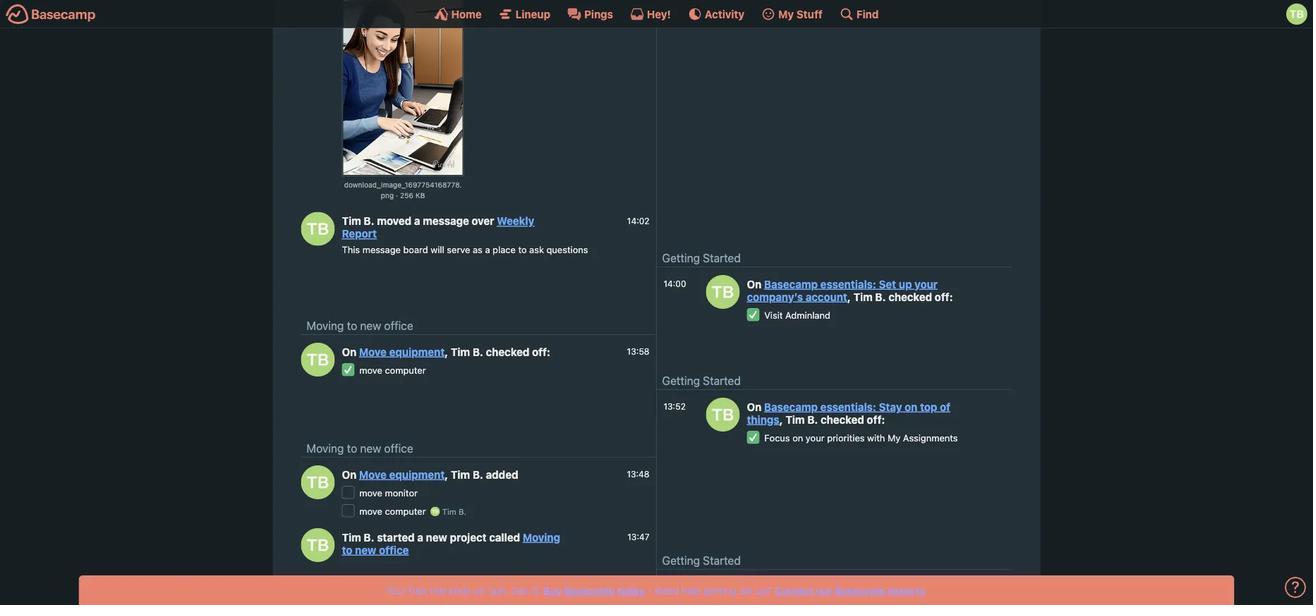 Task type: locate. For each thing, give the bounding box(es) containing it.
getting started link for basecamp essentials: stay on top of things
[[662, 374, 741, 388]]

2 getting from the top
[[662, 374, 700, 388]]

message down report
[[363, 245, 401, 255]]

on move equipment ,       tim b. checked off:
[[342, 346, 551, 358]]

2 essentials: from the top
[[821, 401, 877, 413]]

will
[[431, 245, 445, 255]]

0 vertical spatial checked
[[889, 291, 933, 303]]

2 basecamp essentials: stay on top of things from the top
[[747, 581, 951, 606]]

2 vertical spatial started
[[703, 554, 741, 568]]

1 vertical spatial getting started link
[[662, 374, 741, 388]]

getting started link up the 14:00 element
[[662, 252, 741, 265]]

getting up 13:44 at the bottom
[[662, 554, 700, 568]]

your free trial ends on sun, dec  3. buy basecamp today • need help getting set up? contact our basecamp experts .
[[386, 585, 928, 597]]

tim
[[342, 215, 361, 227], [854, 291, 873, 303], [451, 346, 470, 358], [786, 414, 805, 426], [451, 469, 470, 481], [442, 507, 457, 517], [342, 532, 361, 544]]

move equipment link for ,       tim b. added
[[359, 469, 445, 481]]

things up focus
[[747, 414, 780, 426]]

my right with in the right bottom of the page
[[888, 433, 901, 443]]

move computer down on move equipment ,       tim b. checked off:
[[359, 365, 426, 376]]

0 vertical spatial basecamp essentials: stay on top of things
[[747, 401, 951, 426]]

13:47 element
[[628, 533, 650, 542]]

tim burton image
[[301, 212, 335, 246], [706, 275, 740, 309], [430, 507, 440, 517], [301, 529, 335, 563]]

things for 13:44
[[747, 594, 780, 606]]

essentials: right contact at the bottom
[[821, 581, 877, 593]]

top for 13:44
[[920, 581, 938, 593]]

1 vertical spatial ,       tim b. checked off:
[[780, 414, 885, 426]]

1 vertical spatial computer
[[385, 506, 426, 517]]

tim burton image for on
[[706, 275, 740, 309]]

1 vertical spatial things
[[747, 594, 780, 606]]

1 vertical spatial move
[[359, 469, 387, 481]]

getting up 14:00
[[662, 252, 700, 265]]

13:58 element
[[627, 347, 650, 357]]

1 essentials: from the top
[[821, 278, 877, 290]]

1 of from the top
[[940, 401, 951, 413]]

0 vertical spatial move
[[359, 365, 382, 376]]

1 vertical spatial equipment
[[389, 469, 445, 481]]

0 vertical spatial ,       tim b. checked off:
[[848, 291, 953, 303]]

0 horizontal spatial your
[[806, 433, 825, 443]]

1 vertical spatial your
[[806, 433, 825, 443]]

office up on move equipment ,       tim b. checked off:
[[384, 319, 413, 333]]

stay up with in the right bottom of the page
[[879, 401, 902, 413]]

getting started link up 13:52 element
[[662, 374, 741, 388]]

a right moved
[[414, 215, 420, 227]]

2 equipment from the top
[[389, 469, 445, 481]]

1 vertical spatial moving to new office
[[307, 442, 413, 456]]

2 horizontal spatial checked
[[889, 291, 933, 303]]

my left stuff
[[779, 8, 794, 20]]

1 vertical spatial move computer
[[359, 506, 426, 517]]

basecamp inside basecamp essentials: set up your company's account
[[764, 278, 818, 290]]

0 vertical spatial move
[[359, 346, 387, 358]]

1 vertical spatial move
[[359, 488, 382, 499]]

0 vertical spatial equipment
[[389, 346, 445, 358]]

a
[[414, 215, 420, 227], [485, 245, 490, 255], [417, 532, 424, 544]]

on
[[905, 401, 918, 413], [793, 433, 804, 443], [905, 581, 918, 593], [474, 585, 486, 597]]

up
[[899, 278, 912, 290]]

moving to new office link
[[307, 319, 413, 333], [307, 442, 413, 456], [342, 532, 561, 557]]

tim burton image for move monitor
[[301, 466, 335, 500]]

essentials: inside basecamp essentials: set up your company's account
[[821, 278, 877, 290]]

basecamp essentials: stay on top of things link
[[747, 401, 951, 426], [747, 581, 951, 606]]

13:58
[[627, 347, 650, 357]]

1 vertical spatial getting
[[662, 374, 700, 388]]

essentials: up account at right
[[821, 278, 877, 290]]

,       tim b. checked off: for set
[[848, 291, 953, 303]]

visit
[[765, 310, 783, 321]]

1 started from the top
[[703, 252, 741, 265]]

this
[[342, 245, 360, 255]]

tim burton image for tim b. moved a message  over
[[301, 212, 335, 246]]

1 vertical spatial stay
[[879, 581, 902, 593]]

.
[[925, 585, 928, 597]]

2 vertical spatial move
[[359, 506, 382, 517]]

,       tim b. checked off: down up
[[848, 291, 953, 303]]

0 vertical spatial a
[[414, 215, 420, 227]]

need
[[655, 585, 679, 597]]

weekly
[[497, 215, 535, 227]]

1 vertical spatial getting started
[[662, 374, 741, 388]]

message up the will
[[423, 215, 469, 227]]

2 vertical spatial moving to new office link
[[342, 532, 561, 557]]

to
[[518, 245, 527, 255], [347, 319, 357, 333], [347, 442, 357, 456], [342, 544, 353, 557]]

moving to new office link for on move equipment ,       tim b. added
[[307, 442, 413, 456]]

1 move equipment link from the top
[[359, 346, 445, 358]]

getting started up help
[[662, 554, 741, 568]]

on up the 'assignments'
[[905, 401, 918, 413]]

3.
[[532, 585, 541, 597]]

1 computer from the top
[[385, 365, 426, 376]]

2 move equipment link from the top
[[359, 469, 445, 481]]

basecamp up company's
[[764, 278, 818, 290]]

,       tim b. checked off: up priorities
[[780, 414, 885, 426]]

home
[[451, 8, 482, 20]]

basecamp right set
[[764, 581, 818, 593]]

13:47
[[628, 533, 650, 542]]

png
[[381, 191, 394, 199]]

1 vertical spatial office
[[384, 442, 413, 456]]

2 stay from the top
[[879, 581, 902, 593]]

2 getting started from the top
[[662, 374, 741, 388]]

move computer down the move monitor link
[[359, 506, 426, 517]]

0 vertical spatial essentials:
[[821, 278, 877, 290]]

to for bottommost moving to new office link
[[342, 544, 353, 557]]

a right as on the left top
[[485, 245, 490, 255]]

move computer link
[[359, 365, 426, 376], [359, 506, 426, 517]]

hey! button
[[630, 7, 671, 21]]

your left priorities
[[806, 433, 825, 443]]

your right up
[[915, 278, 938, 290]]

essentials: for on
[[821, 401, 877, 413]]

2 vertical spatial off:
[[867, 414, 885, 426]]

1 basecamp essentials: stay on top of things link from the top
[[747, 401, 951, 426]]

13:48 element
[[627, 470, 650, 480]]

0 vertical spatial computer
[[385, 365, 426, 376]]

a for message
[[414, 215, 420, 227]]

2 vertical spatial checked
[[821, 414, 865, 426]]

1 vertical spatial message
[[363, 245, 401, 255]]

2 basecamp essentials: stay on top of things link from the top
[[747, 581, 951, 606]]

a right 'started'
[[417, 532, 424, 544]]

2 vertical spatial getting
[[662, 554, 700, 568]]

basecamp essentials: set up your company's account
[[747, 278, 938, 303]]

office for ,       tim b. added
[[384, 442, 413, 456]]

computer down monitor
[[385, 506, 426, 517]]

monitor
[[385, 488, 418, 499]]

1 stay from the top
[[879, 401, 902, 413]]

0 vertical spatial top
[[920, 401, 938, 413]]

office
[[384, 319, 413, 333], [384, 442, 413, 456], [379, 544, 409, 557]]

0 vertical spatial started
[[703, 252, 741, 265]]

,
[[848, 291, 851, 303], [445, 346, 448, 358], [780, 414, 783, 426], [445, 469, 448, 481]]

buy
[[543, 585, 562, 597]]

0 vertical spatial stay
[[879, 401, 902, 413]]

1 horizontal spatial off:
[[867, 414, 885, 426]]

2 vertical spatial essentials:
[[821, 581, 877, 593]]

focus on your priorities with my assignments
[[765, 433, 958, 443]]

2 getting started link from the top
[[662, 374, 741, 388]]

1 horizontal spatial message
[[423, 215, 469, 227]]

1 move computer from the top
[[359, 365, 426, 376]]

3 getting started from the top
[[662, 554, 741, 568]]

off:
[[935, 291, 953, 303], [532, 346, 551, 358], [867, 414, 885, 426]]

move computer link down the move monitor link
[[359, 506, 426, 517]]

getting started up 13:52 element
[[662, 374, 741, 388]]

2 move from the top
[[359, 469, 387, 481]]

checked for basecamp essentials: set up your company's account
[[889, 291, 933, 303]]

move computer
[[359, 365, 426, 376], [359, 506, 426, 517]]

basecamp essentials: stay on top of things link for 13:44
[[747, 581, 951, 606]]

0 vertical spatial basecamp essentials: stay on top of things link
[[747, 401, 951, 426]]

moving
[[307, 319, 344, 333], [307, 442, 344, 456], [523, 532, 561, 544]]

getting started
[[662, 252, 741, 265], [662, 374, 741, 388], [662, 554, 741, 568]]

14:02 element
[[627, 216, 650, 226]]

2 vertical spatial getting started
[[662, 554, 741, 568]]

0 vertical spatial getting started link
[[662, 252, 741, 265]]

1 vertical spatial moving to new office link
[[307, 442, 413, 456]]

my inside popup button
[[779, 8, 794, 20]]

,       tim b. checked off:
[[848, 291, 953, 303], [780, 414, 885, 426]]

1 horizontal spatial checked
[[821, 414, 865, 426]]

0 vertical spatial things
[[747, 414, 780, 426]]

as
[[473, 245, 483, 255]]

today
[[617, 585, 645, 597]]

2 things from the top
[[747, 594, 780, 606]]

getting
[[662, 252, 700, 265], [662, 374, 700, 388], [662, 554, 700, 568]]

buy basecamp today link
[[543, 585, 645, 597]]

stay left .
[[879, 581, 902, 593]]

13:52 element
[[664, 402, 686, 412]]

1 move from the top
[[359, 346, 387, 358]]

2 horizontal spatial off:
[[935, 291, 953, 303]]

1 vertical spatial moving
[[307, 442, 344, 456]]

0 vertical spatial move computer link
[[359, 365, 426, 376]]

1 vertical spatial basecamp essentials: stay on top of things
[[747, 581, 951, 606]]

0 horizontal spatial my
[[779, 8, 794, 20]]

weekly report link
[[342, 215, 535, 240]]

move
[[359, 365, 382, 376], [359, 488, 382, 499], [359, 506, 382, 517]]

tim burton image
[[1287, 4, 1308, 25], [301, 343, 335, 377], [706, 398, 740, 432], [301, 466, 335, 500], [706, 578, 740, 606]]

computer for 1st move computer link from the bottom of the page
[[385, 506, 426, 517]]

set
[[879, 278, 897, 290]]

tim burton image for focus on your priorities with my assignments
[[706, 398, 740, 432]]

,       tim b. checked off: for stay
[[780, 414, 885, 426]]

started for basecamp essentials: stay on top of things
[[703, 374, 741, 388]]

0 horizontal spatial off:
[[532, 346, 551, 358]]

off: for basecamp essentials: set up your company's account
[[935, 291, 953, 303]]

2 top from the top
[[920, 581, 938, 593]]

getting started link up help
[[662, 554, 741, 568]]

things
[[747, 414, 780, 426], [747, 594, 780, 606]]

office up on move equipment ,       tim b. added
[[384, 442, 413, 456]]

your
[[386, 585, 406, 597]]

getting started link
[[662, 252, 741, 265], [662, 374, 741, 388], [662, 554, 741, 568]]

message
[[423, 215, 469, 227], [363, 245, 401, 255]]

1 equipment from the top
[[389, 346, 445, 358]]

things right the getting
[[747, 594, 780, 606]]

1 getting from the top
[[662, 252, 700, 265]]

0 vertical spatial of
[[940, 401, 951, 413]]

office down 'started'
[[379, 544, 409, 557]]

switch accounts image
[[6, 4, 96, 25]]

a for new
[[417, 532, 424, 544]]

added
[[486, 469, 519, 481]]

essentials: up priorities
[[821, 401, 877, 413]]

move equipment link for ,       tim b. checked off:
[[359, 346, 445, 358]]

of up the 'assignments'
[[940, 401, 951, 413]]

kb
[[416, 191, 425, 199]]

1 vertical spatial checked
[[486, 346, 530, 358]]

checked
[[889, 291, 933, 303], [486, 346, 530, 358], [821, 414, 865, 426]]

b.
[[364, 215, 375, 227], [876, 291, 886, 303], [473, 346, 483, 358], [808, 414, 818, 426], [473, 469, 483, 481], [459, 507, 467, 517], [364, 532, 375, 544]]

of for 13:52
[[940, 401, 951, 413]]

2 vertical spatial office
[[379, 544, 409, 557]]

tim b.
[[440, 507, 467, 517]]

0 vertical spatial move equipment link
[[359, 346, 445, 358]]

priorities
[[827, 433, 865, 443]]

1 vertical spatial move computer link
[[359, 506, 426, 517]]

on
[[747, 278, 764, 290], [342, 346, 357, 358], [747, 401, 764, 413], [342, 469, 357, 481], [747, 581, 764, 593]]

0 vertical spatial moving
[[307, 319, 344, 333]]

focus
[[765, 433, 790, 443]]

my stuff button
[[762, 7, 823, 21]]

1 vertical spatial move equipment link
[[359, 469, 445, 481]]

0 vertical spatial message
[[423, 215, 469, 227]]

2 vertical spatial a
[[417, 532, 424, 544]]

getting up 13:52 element
[[662, 374, 700, 388]]

1 top from the top
[[920, 401, 938, 413]]

1 vertical spatial started
[[703, 374, 741, 388]]

0 vertical spatial moving to new office link
[[307, 319, 413, 333]]

getting started for basecamp essentials: stay on top of things
[[662, 374, 741, 388]]

1 vertical spatial essentials:
[[821, 401, 877, 413]]

computer down on move equipment ,       tim b. checked off:
[[385, 365, 426, 376]]

1 horizontal spatial your
[[915, 278, 938, 290]]

0 vertical spatial getting started
[[662, 252, 741, 265]]

0 vertical spatial your
[[915, 278, 938, 290]]

basecamp up focus
[[764, 401, 818, 413]]

•
[[648, 585, 652, 597]]

getting for basecamp essentials: set up your company's account
[[662, 252, 700, 265]]

your inside basecamp essentials: set up your company's account
[[915, 278, 938, 290]]

1 vertical spatial of
[[940, 581, 951, 593]]

0 vertical spatial off:
[[935, 291, 953, 303]]

basecamp
[[764, 278, 818, 290], [764, 401, 818, 413], [764, 581, 818, 593], [564, 585, 615, 597], [835, 585, 886, 597]]

1 vertical spatial basecamp essentials: stay on top of things link
[[747, 581, 951, 606]]

visit adminland
[[765, 310, 831, 321]]

1 things from the top
[[747, 414, 780, 426]]

1 getting started from the top
[[662, 252, 741, 265]]

0 vertical spatial move computer
[[359, 365, 426, 376]]

of right .
[[940, 581, 951, 593]]

adminland
[[786, 310, 831, 321]]

basecamp for 13:52
[[764, 401, 818, 413]]

getting started for basecamp essentials: set up your company's account
[[662, 252, 741, 265]]

0 vertical spatial office
[[384, 319, 413, 333]]

move equipment link
[[359, 346, 445, 358], [359, 469, 445, 481]]

moving to new office
[[307, 319, 413, 333], [307, 442, 413, 456], [342, 532, 561, 557]]

2 move from the top
[[359, 488, 382, 499]]

2 vertical spatial moving to new office
[[342, 532, 561, 557]]

2 of from the top
[[940, 581, 951, 593]]

equipment
[[389, 346, 445, 358], [389, 469, 445, 481]]

tim burton image inside main element
[[1287, 4, 1308, 25]]

my
[[779, 8, 794, 20], [888, 433, 901, 443]]

things for 13:52
[[747, 414, 780, 426]]

0 vertical spatial my
[[779, 8, 794, 20]]

1 vertical spatial top
[[920, 581, 938, 593]]

move computer link down on move equipment ,       tim b. checked off:
[[359, 365, 426, 376]]

0 vertical spatial moving to new office
[[307, 319, 413, 333]]

2 started from the top
[[703, 374, 741, 388]]

2 vertical spatial getting started link
[[662, 554, 741, 568]]

lineup link
[[499, 7, 551, 21]]

getting started up the 14:00 element
[[662, 252, 741, 265]]

find
[[857, 8, 879, 20]]

1 move from the top
[[359, 365, 382, 376]]

1 getting started link from the top
[[662, 252, 741, 265]]

project
[[450, 532, 487, 544]]

your
[[915, 278, 938, 290], [806, 433, 825, 443]]

new
[[360, 319, 381, 333], [360, 442, 381, 456], [426, 532, 447, 544], [355, 544, 377, 557]]

called
[[489, 532, 520, 544]]

1 horizontal spatial my
[[888, 433, 901, 443]]

top
[[920, 401, 938, 413], [920, 581, 938, 593]]

1 basecamp essentials: stay on top of things from the top
[[747, 401, 951, 426]]

0 vertical spatial getting
[[662, 252, 700, 265]]

14:00
[[664, 279, 686, 289]]

2 computer from the top
[[385, 506, 426, 517]]



Task type: describe. For each thing, give the bounding box(es) containing it.
on for 13:44
[[747, 581, 764, 593]]

main element
[[0, 0, 1314, 28]]

focus on your priorities with my assignments link
[[765, 433, 958, 443]]

3 move from the top
[[359, 506, 382, 517]]

this message board will serve as a place to ask questions
[[342, 245, 588, 255]]

basecamp right buy
[[564, 585, 615, 597]]

basecamp essentials: stay on top of things link for 13:52
[[747, 401, 951, 426]]

1 vertical spatial my
[[888, 433, 901, 443]]

contact our basecamp experts link
[[775, 585, 925, 597]]

13:48
[[627, 470, 650, 480]]

download_image_1697754168778.
[[344, 181, 462, 189]]

computer for 1st move computer link from the top of the page
[[385, 365, 426, 376]]

free
[[409, 585, 427, 597]]

questions
[[547, 245, 588, 255]]

assignments
[[903, 433, 958, 443]]

tim burton image for tim b. started a new project called
[[301, 529, 335, 563]]

2 move computer from the top
[[359, 506, 426, 517]]

find button
[[840, 7, 879, 21]]

download_image_1697754168778. png
[[344, 181, 462, 199]]

zoom download_image_1697754168778.png image
[[343, 0, 463, 175]]

ends
[[449, 585, 472, 597]]

to for on move equipment ,       tim b. checked off: moving to new office link
[[347, 319, 357, 333]]

to for on move equipment ,       tim b. added's moving to new office link
[[347, 442, 357, 456]]

equipment for ,       tim b. checked off:
[[389, 346, 445, 358]]

on move equipment ,       tim b. added
[[342, 469, 519, 481]]

1 vertical spatial off:
[[532, 346, 551, 358]]

moving to new office for on move equipment ,       tim b. added
[[307, 442, 413, 456]]

1 move computer link from the top
[[359, 365, 426, 376]]

move monitor link
[[359, 488, 418, 499]]

account
[[806, 291, 848, 303]]

3 essentials: from the top
[[821, 581, 877, 593]]

on right focus
[[793, 433, 804, 443]]

move for on move equipment ,       tim b. added
[[359, 469, 387, 481]]

company's
[[747, 291, 803, 303]]

basecamp essentials: set up your company's account link
[[747, 278, 938, 303]]

basecamp right our
[[835, 585, 886, 597]]

basecamp for 13:44
[[764, 581, 818, 593]]

essentials: for adminland
[[821, 278, 877, 290]]

stay for 13:44
[[879, 581, 902, 593]]

getting for basecamp essentials: stay on top of things
[[662, 374, 700, 388]]

0 horizontal spatial checked
[[486, 346, 530, 358]]

stuff
[[797, 8, 823, 20]]

stay for 13:52
[[879, 401, 902, 413]]

pings
[[585, 8, 613, 20]]

13:44 element
[[664, 582, 687, 592]]

up?
[[756, 585, 773, 597]]

move monitor
[[359, 488, 418, 499]]

on left sun, at the bottom
[[474, 585, 486, 597]]

experts
[[888, 585, 925, 597]]

13:52
[[664, 402, 686, 412]]

office for ,       tim b. checked off:
[[384, 319, 413, 333]]

contact
[[775, 585, 814, 597]]

3 started from the top
[[703, 554, 741, 568]]

ask
[[530, 245, 544, 255]]

on left .
[[905, 581, 918, 593]]

13:44
[[664, 582, 687, 592]]

our
[[816, 585, 833, 597]]

256 kb
[[400, 191, 425, 199]]

basecamp essentials: stay on top of things for 13:44
[[747, 581, 951, 606]]

office inside the moving to new office
[[379, 544, 409, 557]]

off: for basecamp essentials: stay on top of things
[[867, 414, 885, 426]]

move for on move equipment ,       tim b. added
[[359, 488, 382, 499]]

moving for on move equipment ,       tim b. checked off:
[[307, 319, 344, 333]]

2 vertical spatial moving
[[523, 532, 561, 544]]

lineup
[[516, 8, 551, 20]]

checked for basecamp essentials: stay on top of things
[[821, 414, 865, 426]]

my stuff
[[779, 8, 823, 20]]

1 vertical spatial a
[[485, 245, 490, 255]]

of for 13:44
[[940, 581, 951, 593]]

serve
[[447, 245, 470, 255]]

activity link
[[688, 7, 745, 21]]

moved
[[377, 215, 412, 227]]

equipment for ,       tim b. added
[[389, 469, 445, 481]]

report
[[342, 228, 377, 240]]

moving to new office for on move equipment ,       tim b. checked off:
[[307, 319, 413, 333]]

getting started link for basecamp essentials: set up your company's account
[[662, 252, 741, 265]]

place
[[493, 245, 516, 255]]

hey!
[[647, 8, 671, 20]]

256
[[400, 191, 414, 199]]

started
[[377, 532, 415, 544]]

visit adminland link
[[765, 310, 831, 321]]

dec
[[511, 585, 529, 597]]

weekly report
[[342, 215, 535, 240]]

14:02
[[627, 216, 650, 226]]

on for 13:52
[[747, 401, 764, 413]]

tim burton image for move computer
[[301, 343, 335, 377]]

activity
[[705, 8, 745, 20]]

tim b. started a new project called
[[342, 532, 523, 544]]

move for on move equipment ,       tim b. checked off:
[[359, 365, 382, 376]]

moving to new office link for on move equipment ,       tim b. checked off:
[[307, 319, 413, 333]]

tim b. moved a message  over
[[342, 215, 497, 227]]

basecamp for 14:00
[[764, 278, 818, 290]]

trial
[[430, 585, 447, 597]]

2 move computer link from the top
[[359, 506, 426, 517]]

moving for on move equipment ,       tim b. added
[[307, 442, 344, 456]]

basecamp essentials: stay on top of things for 13:52
[[747, 401, 951, 426]]

over
[[472, 215, 494, 227]]

started for basecamp essentials: set up your company's account
[[703, 252, 741, 265]]

top for 13:52
[[920, 401, 938, 413]]

3 getting started link from the top
[[662, 554, 741, 568]]

board
[[403, 245, 428, 255]]

sun,
[[488, 585, 509, 597]]

14:00 element
[[664, 279, 686, 289]]

move for on move equipment ,       tim b. checked off:
[[359, 346, 387, 358]]

help
[[682, 585, 702, 597]]

getting
[[704, 585, 737, 597]]

pings button
[[568, 7, 613, 21]]

set
[[739, 585, 753, 597]]

on for 14:00
[[747, 278, 764, 290]]

with
[[868, 433, 885, 443]]

3 getting from the top
[[662, 554, 700, 568]]

0 horizontal spatial message
[[363, 245, 401, 255]]

home link
[[435, 7, 482, 21]]



Task type: vqa. For each thing, say whether or not it's contained in the screenshot.


